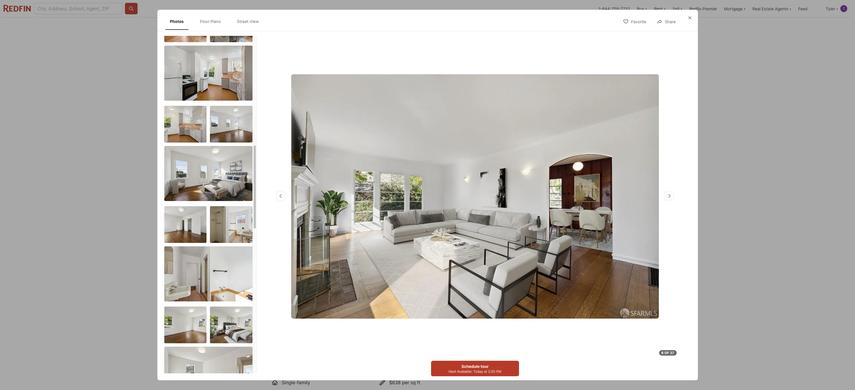 Task type: locate. For each thing, give the bounding box(es) containing it.
on down room,
[[291, 351, 297, 357]]

in the last 30 days
[[503, 273, 573, 282]]

plans
[[211, 19, 221, 24], [300, 170, 311, 175]]

1 vertical spatial family
[[297, 381, 310, 386]]

1 horizontal spatial a
[[413, 365, 416, 371]]

0 horizontal spatial redfin
[[503, 273, 513, 277]]

tour for go tour this home
[[500, 190, 514, 198]]

for right the lot
[[352, 372, 358, 378]]

1 horizontal spatial tour
[[500, 190, 514, 198]]

1 horizontal spatial schedule
[[519, 256, 540, 262]]

1 vertical spatial street
[[331, 170, 343, 175]]

1 horizontal spatial tour
[[543, 237, 551, 242]]

0 horizontal spatial floor plans
[[200, 19, 221, 24]]

0 horizontal spatial 2
[[351, 214, 355, 222]]

on
[[291, 351, 297, 357], [316, 372, 322, 378]]

, left ca at left bottom
[[329, 201, 331, 207]]

or
[[452, 372, 457, 378], [341, 379, 345, 385]]

or up ideal
[[341, 379, 345, 385]]

or
[[531, 288, 538, 294]]

tour inside button
[[541, 256, 550, 262]]

94530 right tours
[[551, 273, 562, 277]]

your
[[343, 365, 353, 371]]

1 down wednesday
[[504, 208, 508, 218]]

nov inside the wednesday 1 nov
[[503, 218, 510, 223]]

1 vertical spatial to
[[337, 365, 342, 371]]

1 , from the left
[[307, 201, 308, 207]]

schedule up led
[[519, 256, 540, 262]]

floor plans inside tab
[[200, 19, 221, 24]]

redfin inside button
[[690, 6, 702, 11]]

1 horizontal spatial to
[[404, 344, 408, 350]]

1 horizontal spatial or
[[452, 372, 457, 378]]

tab list inside dialog
[[164, 13, 269, 30]]

the right tours
[[566, 273, 572, 277]]

an inside button
[[532, 303, 538, 309]]

0 horizontal spatial nov
[[503, 218, 510, 223]]

el inside fixer opportunity in prime el cerrito hills with a large lot! this 2bd/1ba single family home welcomes you with boundless potential and opportunity. soak in the natural light with the bright living room, and entertain in the formal dining room adjacent to the well-appointed kitchen. situated on the second floor are two generously sized bedrooms, full bathroom, walk-in closet and hallway linen closet providing ample storage.       this home comes with a spacious unfinished basement that you can shape to your unique needs and lifestyle. a rare find, it also boasts an expansive backyard on a .27 acre lot for hosting large get-togethers and activities, or perhaps a multi-generational retreat, adu or an income-producing unit. a dedicated parking garage provides lots of flexibility too. ideal for investors and prospective homeowners alike lo
[[329, 331, 333, 336]]

retreat,
[[313, 379, 328, 385]]

friday
[[557, 203, 569, 207]]

home up "prime"
[[307, 313, 325, 321]]

0 vertical spatial an
[[532, 303, 538, 309]]

Add a comment... text field
[[277, 263, 443, 270]]

dining
[[357, 344, 370, 350]]

opportunity.
[[368, 338, 394, 343]]

759-
[[612, 6, 621, 11]]

thursday
[[526, 203, 544, 207]]

street
[[237, 19, 249, 24], [331, 170, 343, 175]]

you up backyard
[[304, 365, 312, 371]]

on up retreat,
[[316, 372, 322, 378]]

street view inside street view tab
[[237, 19, 259, 24]]

1 horizontal spatial redfin
[[690, 6, 702, 11]]

redfin premier
[[690, 6, 718, 11]]

this down sized
[[380, 358, 389, 364]]

favorite button
[[619, 16, 652, 27]]

1-844-759-7732
[[599, 6, 631, 11]]

nov inside the thursday 2 nov
[[531, 218, 539, 223]]

1 vertical spatial 37
[[670, 352, 675, 356]]

37 photos
[[551, 170, 570, 175]]

2 nov from the left
[[531, 218, 539, 223]]

37
[[551, 170, 556, 175], [670, 352, 675, 356]]

tour for tour via video chat
[[543, 237, 551, 242]]

unit.
[[394, 379, 404, 385]]

1 horizontal spatial cerrito
[[334, 331, 349, 336]]

view inside button
[[344, 170, 353, 175]]

and up get-
[[384, 365, 393, 371]]

this up thursday
[[515, 190, 528, 198]]

can left see at left
[[299, 278, 305, 283]]

hallway
[[281, 358, 297, 364]]

and down situated
[[272, 358, 280, 364]]

tour left person
[[502, 237, 509, 242]]

0 horizontal spatial floor
[[200, 19, 210, 24]]

closet down "second"
[[310, 358, 323, 364]]

0 vertical spatial family
[[440, 331, 453, 336]]

you right only
[[291, 278, 297, 283]]

1 horizontal spatial this
[[395, 331, 404, 336]]

in inside option
[[510, 237, 513, 242]]

redfin agents led 27 tours in 94530
[[503, 273, 562, 277]]

to up bedrooms,
[[404, 344, 408, 350]]

37 left photos in the top of the page
[[551, 170, 556, 175]]

for
[[352, 372, 358, 378], [348, 386, 354, 391]]

share button
[[652, 16, 681, 27]]

tab list containing photos
[[164, 13, 269, 30]]

submit search image
[[128, 6, 134, 11]]

0 horizontal spatial street
[[237, 19, 249, 24]]

tour for schedule tour next available: today at 2:00 pm
[[481, 365, 489, 370]]

0 vertical spatial street view
[[237, 19, 259, 24]]

1 vertical spatial can
[[314, 365, 322, 371]]

nov down thursday
[[531, 218, 539, 223]]

closet up unfinished
[[463, 351, 476, 357]]

basement
[[272, 365, 293, 371]]

this up opportunity
[[293, 313, 305, 321]]

1 vertical spatial street view
[[331, 170, 353, 175]]

for right ideal
[[348, 386, 354, 391]]

1 horizontal spatial of
[[665, 352, 670, 356]]

photos
[[170, 19, 184, 24]]

tour up tours
[[541, 256, 550, 262]]

a up find,
[[430, 358, 432, 364]]

tour inside option
[[543, 237, 551, 242]]

0 horizontal spatial tour
[[502, 237, 509, 242]]

tour up wednesday
[[500, 190, 514, 198]]

0 vertical spatial redfin
[[690, 6, 702, 11]]

of right lots
[[301, 386, 305, 391]]

433-
[[553, 321, 564, 327]]

redfin
[[690, 6, 702, 11], [503, 273, 513, 277]]

home up kitchen.
[[454, 331, 466, 336]]

a left .27
[[323, 372, 325, 378]]

1 vertical spatial el
[[329, 331, 333, 336]]

sized
[[377, 351, 389, 357]]

1 vertical spatial closet
[[310, 358, 323, 364]]

tour inside schedule tour next available: today at 2:00 pm
[[481, 365, 489, 370]]

0 vertical spatial of
[[665, 352, 670, 356]]

plans inside tab
[[211, 19, 221, 24]]

street view
[[237, 19, 259, 24], [331, 170, 353, 175]]

1 vertical spatial redfin
[[503, 273, 513, 277]]

with up entertain
[[304, 338, 313, 343]]

1 horizontal spatial 2
[[532, 208, 537, 218]]

(925)
[[539, 321, 552, 327]]

2 vertical spatial tour
[[481, 365, 489, 370]]

with up kitchen.
[[448, 338, 457, 343]]

closet
[[463, 351, 476, 357], [310, 358, 323, 364]]

1 horizontal spatial ,
[[329, 201, 331, 207]]

get-
[[389, 372, 398, 378]]

1 horizontal spatial an
[[468, 365, 474, 371]]

redfin up last
[[503, 273, 513, 277]]

add a search partner button
[[326, 278, 368, 283]]

a right the ask
[[505, 321, 508, 327]]

image image
[[164, 5, 207, 42], [210, 5, 253, 42], [164, 46, 253, 101], [164, 106, 207, 143], [210, 106, 253, 143], [164, 146, 253, 201], [164, 207, 207, 243], [210, 207, 253, 243], [164, 247, 253, 302], [164, 307, 207, 344], [210, 307, 253, 344]]

cerrito inside fixer opportunity in prime el cerrito hills with a large lot! this 2bd/1ba single family home welcomes you with boundless potential and opportunity. soak in the natural light with the bright living room, and entertain in the formal dining room adjacent to the well-appointed kitchen. situated on the second floor are two generously sized bedrooms, full bathroom, walk-in closet and hallway linen closet providing ample storage.       this home comes with a spacious unfinished basement that you can shape to your unique needs and lifestyle. a rare find, it also boasts an expansive backyard on a .27 acre lot for hosting large get-togethers and activities, or perhaps a multi-generational retreat, adu or an income-producing unit. a dedicated parking garage provides lots of flexibility too. ideal for investors and prospective homeowners alike lo
[[334, 331, 349, 336]]

0 horizontal spatial 37
[[551, 170, 556, 175]]

dialog
[[157, 5, 698, 391]]

/mo
[[293, 224, 301, 229]]

0 horizontal spatial an
[[347, 379, 352, 385]]

1 vertical spatial schedule
[[462, 365, 480, 370]]

3 nov from the left
[[560, 218, 567, 223]]

0 vertical spatial can
[[299, 278, 305, 283]]

94530 right ca at left bottom
[[340, 201, 354, 207]]

tour via video chat option
[[532, 232, 580, 247]]

single-family
[[282, 381, 310, 386]]

tour
[[502, 237, 509, 242], [543, 237, 551, 242]]

1 up bath
[[375, 214, 379, 222]]

floor plans tab
[[195, 14, 226, 29]]

can left shape
[[314, 365, 322, 371]]

schedule inside button
[[519, 256, 540, 262]]

nov down 3
[[560, 218, 567, 223]]

37 inside button
[[551, 170, 556, 175]]

start an offer
[[520, 303, 550, 309]]

0 horizontal spatial or
[[341, 379, 345, 385]]

this
[[515, 190, 528, 198], [293, 313, 305, 321]]

family down backyard
[[297, 381, 310, 386]]

0 vertical spatial view
[[250, 19, 259, 24]]

0 horizontal spatial ,
[[307, 201, 308, 207]]

tab list
[[164, 13, 269, 30], [272, 18, 461, 32]]

1 vertical spatial a
[[405, 379, 408, 385]]

1 horizontal spatial family
[[440, 331, 453, 336]]

and up dining
[[358, 338, 367, 343]]

cerrito up potential
[[334, 331, 349, 336]]

1 horizontal spatial street
[[331, 170, 343, 175]]

0 horizontal spatial on
[[291, 351, 297, 357]]

tour left via
[[543, 237, 551, 242]]

1 horizontal spatial 1
[[504, 208, 508, 218]]

to up acre on the bottom of page
[[337, 365, 342, 371]]

large up producing
[[377, 372, 388, 378]]

view inside tab
[[250, 19, 259, 24]]

37 right 6
[[670, 352, 675, 356]]

in inside in the last 30 days
[[563, 273, 565, 277]]

1 vertical spatial 94530
[[551, 273, 562, 277]]

0 vertical spatial to
[[404, 344, 408, 350]]

ft
[[417, 381, 421, 386]]

nov down wednesday
[[503, 218, 510, 223]]

1 horizontal spatial view
[[344, 170, 353, 175]]

|
[[324, 278, 325, 283]]

2 inside the thursday 2 nov
[[532, 208, 537, 218]]

family up light
[[440, 331, 453, 336]]

1 vertical spatial on
[[316, 372, 322, 378]]

$899,000
[[272, 214, 304, 222]]

1 horizontal spatial floor plans
[[289, 170, 311, 175]]

1 vertical spatial tour
[[541, 256, 550, 262]]

and down producing
[[377, 386, 385, 391]]

redfin left premier
[[690, 6, 702, 11]]

person
[[514, 237, 526, 242]]

save
[[461, 264, 471, 270]]

2 horizontal spatial nov
[[560, 218, 567, 223]]

bath
[[375, 223, 385, 229]]

0 vertical spatial street
[[237, 19, 249, 24]]

0 vertical spatial this
[[515, 190, 528, 198]]

this.
[[315, 278, 323, 283]]

0 vertical spatial on
[[291, 351, 297, 357]]

prime
[[315, 331, 327, 336]]

1 horizontal spatial street view
[[331, 170, 353, 175]]

can
[[299, 278, 305, 283], [314, 365, 322, 371]]

nov for 1
[[503, 218, 510, 223]]

floor inside button
[[289, 170, 299, 175]]

el
[[309, 201, 313, 207], [329, 331, 333, 336]]

5 tab from the left
[[428, 19, 456, 32]]

(925) 433-7479
[[539, 321, 575, 327]]

2 down thursday
[[532, 208, 537, 218]]

bedrooms,
[[390, 351, 413, 357]]

sq
[[400, 223, 406, 229]]

2 vertical spatial an
[[347, 379, 352, 385]]

tour up at
[[481, 365, 489, 370]]

nov for 3
[[560, 218, 567, 223]]

home down bedrooms,
[[390, 358, 402, 364]]

investors
[[356, 386, 376, 391]]

of right 6
[[665, 352, 670, 356]]

$899,000 $6,545 /mo get pre-approved
[[272, 214, 337, 229]]

list box
[[490, 232, 580, 247]]

or up "garage"
[[452, 372, 457, 378]]

1 vertical spatial an
[[468, 365, 474, 371]]

this up soak
[[395, 331, 404, 336]]

floor right photos
[[200, 19, 210, 24]]

0 horizontal spatial cerrito
[[314, 201, 329, 207]]

0 vertical spatial cerrito
[[314, 201, 329, 207]]

tab
[[272, 19, 306, 32], [306, 19, 338, 32], [338, 19, 381, 32], [381, 19, 428, 32], [428, 19, 456, 32]]

City, Address, School, Agent, ZIP search field
[[34, 3, 123, 14]]

an up perhaps
[[468, 365, 474, 371]]

0 horizontal spatial 1
[[375, 214, 379, 222]]

1 tour from the left
[[502, 237, 509, 242]]

None button
[[493, 199, 519, 227], [522, 200, 548, 226], [550, 200, 576, 226], [493, 199, 519, 227], [522, 200, 548, 226], [550, 200, 576, 226]]

dedicated
[[409, 379, 431, 385]]

1 vertical spatial for
[[348, 386, 354, 391]]

you down opportunity
[[295, 338, 303, 343]]

7621 terrace dr , el cerrito , ca 94530
[[272, 201, 354, 207]]

today
[[473, 370, 483, 375]]

2 horizontal spatial an
[[532, 303, 538, 309]]

el up boundless on the left bottom of page
[[329, 331, 333, 336]]

redfin for redfin premier
[[690, 6, 702, 11]]

cerrito left ca at left bottom
[[314, 201, 329, 207]]

1 horizontal spatial el
[[329, 331, 333, 336]]

1 vertical spatial or
[[341, 379, 345, 385]]

a left rare
[[413, 365, 416, 371]]

1 vertical spatial plans
[[300, 170, 311, 175]]

ca
[[332, 201, 338, 207]]

multi-
[[272, 379, 284, 385]]

0 horizontal spatial can
[[299, 278, 305, 283]]

1 horizontal spatial tab list
[[272, 18, 461, 32]]

list box containing tour in person
[[490, 232, 580, 247]]

feed
[[799, 6, 808, 11]]

bath link
[[375, 223, 385, 229]]

approved
[[318, 224, 337, 229]]

dr
[[302, 201, 307, 207]]

0 horizontal spatial family
[[297, 381, 310, 386]]

togethers
[[398, 372, 419, 378]]

an down the lot
[[347, 379, 352, 385]]

video
[[557, 237, 566, 242]]

1 nov from the left
[[503, 218, 510, 223]]

0 vertical spatial el
[[309, 201, 313, 207]]

1 horizontal spatial nov
[[531, 218, 539, 223]]

0 vertical spatial floor plans
[[200, 19, 221, 24]]

floor plans inside button
[[289, 170, 311, 175]]

pre-
[[310, 224, 318, 229]]

fixer
[[272, 331, 282, 336]]

7621 terrace dr, el cerrito, ca 94530 image
[[272, 34, 488, 183], [490, 34, 580, 107], [490, 110, 580, 183]]

street view tab
[[232, 14, 264, 29]]

2 beds
[[351, 214, 362, 229]]

2 tour from the left
[[543, 237, 551, 242]]

schedule tour next available: today at 2:00 pm
[[449, 365, 502, 375]]

schedule inside schedule tour next available: today at 2:00 pm
[[462, 365, 480, 370]]

floor plans button
[[276, 167, 316, 179]]

, down active
[[307, 201, 308, 207]]

potential
[[338, 338, 357, 343]]

0 horizontal spatial schedule
[[462, 365, 480, 370]]

the up full
[[409, 344, 417, 350]]

tour in person
[[502, 237, 526, 242]]

tour for tour in person
[[502, 237, 509, 242]]

1 horizontal spatial floor
[[289, 170, 299, 175]]

0 vertical spatial closet
[[463, 351, 476, 357]]

in
[[510, 237, 513, 242], [547, 273, 550, 277], [563, 273, 565, 277], [310, 331, 314, 336], [408, 338, 411, 343], [328, 344, 332, 350], [458, 351, 462, 357]]

1 vertical spatial this
[[293, 313, 305, 321]]

photos tab
[[165, 14, 188, 29]]

0 horizontal spatial tab list
[[164, 13, 269, 30]]

el right "dr" in the bottom of the page
[[309, 201, 313, 207]]

1 horizontal spatial can
[[314, 365, 322, 371]]

and
[[358, 338, 367, 343], [298, 344, 306, 350], [272, 358, 280, 364], [384, 365, 393, 371], [421, 372, 429, 378], [377, 386, 385, 391]]

large up the opportunity.
[[375, 331, 386, 336]]

lifestyle.
[[394, 365, 412, 371]]

next
[[449, 370, 456, 375]]

a left sq
[[405, 379, 408, 385]]

2 horizontal spatial tour
[[541, 256, 550, 262]]

el for ,
[[309, 201, 313, 207]]

schedule up available: at bottom right
[[462, 365, 480, 370]]

0 vertical spatial floor
[[200, 19, 210, 24]]

nov inside friday 3 nov
[[560, 218, 567, 223]]

redfin for redfin agents led 27 tours in 94530
[[503, 273, 513, 277]]

home up thursday
[[529, 190, 547, 198]]

1 vertical spatial of
[[301, 386, 305, 391]]

an left the offer
[[532, 303, 538, 309]]

0 horizontal spatial street view
[[237, 19, 259, 24]]

a up the opportunity.
[[371, 331, 374, 336]]

,
[[307, 201, 308, 207], [329, 201, 331, 207]]

floor up for sale - active
[[289, 170, 299, 175]]

2 up beds
[[351, 214, 355, 222]]

1 vertical spatial view
[[344, 170, 353, 175]]

tour inside option
[[502, 237, 509, 242]]

natural
[[421, 338, 436, 343]]

0 horizontal spatial this
[[380, 358, 389, 364]]

$638 per sq ft
[[389, 381, 421, 386]]

0 vertical spatial plans
[[211, 19, 221, 24]]

1 vertical spatial this
[[380, 358, 389, 364]]



Task type: vqa. For each thing, say whether or not it's contained in the screenshot.
El within Fixer opportunity in prime El Cerrito Hills with a large lot! This 2BD/1BA single family home welcomes you with boundless potential and opportunity. Soak in the natural light with the bright living room, and entertain in the formal dining room adjacent to the well-appointed kitchen. Situated on the second floor are two generously sized bedrooms, full bathroom, walk-in closet and hallway linen closet providing ample storage.       This home comes with a spacious unfinished basement that you can shape to your unique needs and lifestyle. A rare find, it also boasts an expansive backyard on a .27 acre lot for hosting large get-togethers and activities, or perhaps a multi-generational retreat, ADU or an income-producing unit. A dedicated parking garage provides lots of flexibility too. Ideal for investors and prospective homeowners alike lo
yes



Task type: describe. For each thing, give the bounding box(es) containing it.
1 horizontal spatial 37
[[670, 352, 675, 356]]

1 horizontal spatial on
[[316, 372, 322, 378]]

1 horizontal spatial 94530
[[551, 273, 562, 277]]

schedule for schedule tour
[[519, 256, 540, 262]]

favorite
[[632, 19, 647, 24]]

with up rare
[[419, 358, 429, 364]]

for sale - active
[[277, 191, 314, 195]]

1 inside "1 bath"
[[375, 214, 379, 222]]

chat
[[567, 237, 574, 242]]

active
[[300, 191, 314, 195]]

0 vertical spatial you
[[291, 278, 297, 283]]

schedule tour
[[519, 256, 550, 262]]

start an offer button
[[490, 299, 580, 313]]

rare
[[418, 365, 426, 371]]

add
[[326, 278, 334, 283]]

agents
[[514, 273, 526, 277]]

providing
[[325, 358, 345, 364]]

perhaps
[[458, 372, 476, 378]]

1 tab from the left
[[272, 19, 306, 32]]

see
[[307, 278, 313, 283]]

are
[[335, 351, 342, 357]]

light
[[438, 338, 447, 343]]

thursday 2 nov
[[526, 203, 544, 223]]

and down rare
[[421, 372, 429, 378]]

cerrito for ,
[[314, 201, 329, 207]]

4 tab from the left
[[381, 19, 428, 32]]

cerrito for hills
[[334, 331, 349, 336]]

unique
[[354, 365, 368, 371]]

street view inside street view button
[[331, 170, 353, 175]]

activities,
[[430, 372, 451, 378]]

0 vertical spatial for
[[352, 372, 358, 378]]

prospective
[[386, 386, 412, 391]]

and right room,
[[298, 344, 306, 350]]

garage
[[450, 379, 465, 385]]

lot!
[[387, 331, 394, 336]]

street inside button
[[331, 170, 343, 175]]

ft
[[407, 223, 412, 229]]

lot
[[345, 372, 351, 378]]

0 vertical spatial 94530
[[340, 201, 354, 207]]

7621 terrace dr image
[[291, 74, 659, 319]]

friday 3 nov
[[557, 203, 569, 223]]

1 bath
[[375, 214, 385, 229]]

kitchen.
[[452, 344, 469, 350]]

2 inside 2 beds
[[351, 214, 355, 222]]

0 horizontal spatial closet
[[310, 358, 323, 364]]

fixer opportunity in prime el cerrito hills with a large lot! this 2bd/1ba single family home welcomes you with boundless potential and opportunity. soak in the natural light with the bright living room, and entertain in the formal dining room adjacent to the well-appointed kitchen. situated on the second floor are two generously sized bedrooms, full bathroom, walk-in closet and hallway linen closet providing ample storage.       this home comes with a spacious unfinished basement that you can shape to your unique needs and lifestyle. a rare find, it also boasts an expansive backyard on a .27 acre lot for hosting large get-togethers and activities, or perhaps a multi-generational retreat, adu or an income-producing unit. a dedicated parking garage provides lots of flexibility too. ideal for investors and prospective homeowners alike lo
[[272, 331, 480, 391]]

6
[[662, 352, 664, 356]]

adjacent
[[384, 344, 402, 350]]

single
[[426, 331, 438, 336]]

redfin premier button
[[686, 0, 721, 17]]

2 , from the left
[[329, 201, 331, 207]]

about
[[272, 313, 292, 321]]

also
[[442, 365, 451, 371]]

the up are
[[333, 344, 340, 350]]

3 tab from the left
[[338, 19, 381, 32]]

a right add
[[335, 278, 337, 283]]

entertain
[[307, 344, 327, 350]]

start
[[520, 303, 531, 309]]

offer
[[539, 303, 550, 309]]

family inside fixer opportunity in prime el cerrito hills with a large lot! this 2bd/1ba single family home welcomes you with boundless potential and opportunity. soak in the natural light with the bright living room, and entertain in the formal dining room adjacent to the well-appointed kitchen. situated on the second floor are two generously sized bedrooms, full bathroom, walk-in closet and hallway linen closet providing ample storage.       this home comes with a spacious unfinished basement that you can shape to your unique needs and lifestyle. a rare find, it also boasts an expansive backyard on a .27 acre lot for hosting large get-togethers and activities, or perhaps a multi-generational retreat, adu or an income-producing unit. a dedicated parking garage provides lots of flexibility too. ideal for investors and prospective homeowners alike lo
[[440, 331, 453, 336]]

nov for 2
[[531, 218, 539, 223]]

user photo image
[[841, 5, 848, 12]]

2:00
[[488, 370, 496, 375]]

next image
[[573, 208, 582, 218]]

sq
[[411, 381, 416, 386]]

1-844-759-7732 link
[[599, 6, 631, 11]]

schedule for schedule tour next available: today at 2:00 pm
[[462, 365, 480, 370]]

appointed
[[428, 344, 450, 350]]

the up the linen on the left
[[298, 351, 305, 357]]

3
[[560, 208, 566, 218]]

plans inside button
[[300, 170, 311, 175]]

your
[[272, 246, 287, 254]]

provides
[[272, 386, 290, 391]]

1,408 sq ft
[[400, 214, 419, 229]]

0 vertical spatial this
[[395, 331, 404, 336]]

pm
[[496, 370, 502, 375]]

boasts
[[453, 365, 467, 371]]

dialog containing photos
[[157, 5, 698, 391]]

0 horizontal spatial a
[[405, 379, 408, 385]]

map entry image
[[443, 190, 481, 228]]

a left at
[[477, 372, 479, 378]]

partner
[[353, 278, 368, 283]]

two
[[343, 351, 351, 357]]

ask a question link
[[496, 321, 529, 327]]

shape
[[323, 365, 336, 371]]

with right the hills
[[360, 331, 370, 336]]

1 inside the wednesday 1 nov
[[504, 208, 508, 218]]

full
[[415, 351, 421, 357]]

2 tab from the left
[[306, 19, 338, 32]]

beds
[[351, 223, 362, 229]]

the down 2bd/1ba
[[413, 338, 420, 343]]

the up kitchen.
[[459, 338, 466, 343]]

ideal
[[337, 386, 347, 391]]

go
[[490, 190, 499, 198]]

it
[[438, 365, 441, 371]]

7621
[[272, 201, 282, 207]]

el for prime
[[329, 331, 333, 336]]

0 horizontal spatial this
[[293, 313, 305, 321]]

1 vertical spatial large
[[377, 372, 388, 378]]

bright
[[467, 338, 480, 343]]

wednesday 1 nov
[[496, 203, 517, 223]]

share
[[665, 19, 676, 24]]

spacious
[[434, 358, 453, 364]]

get pre-approved link
[[302, 224, 337, 229]]

expansive
[[272, 372, 293, 378]]

floor inside tab
[[200, 19, 210, 24]]

0 horizontal spatial to
[[337, 365, 342, 371]]

27
[[532, 273, 536, 277]]

terrace
[[284, 201, 301, 207]]

the inside in the last 30 days
[[566, 273, 572, 277]]

0 vertical spatial or
[[452, 372, 457, 378]]

living
[[272, 344, 283, 350]]

adu
[[330, 379, 340, 385]]

2 vertical spatial you
[[304, 365, 312, 371]]

can inside fixer opportunity in prime el cerrito hills with a large lot! this 2bd/1ba single family home welcomes you with boundless potential and opportunity. soak in the natural light with the bright living room, and entertain in the formal dining room adjacent to the well-appointed kitchen. situated on the second floor are two generously sized bedrooms, full bathroom, walk-in closet and hallway linen closet providing ample storage.       this home comes with a spacious unfinished basement that you can shape to your unique needs and lifestyle. a rare find, it also boasts an expansive backyard on a .27 acre lot for hosting large get-togethers and activities, or perhaps a multi-generational retreat, adu or an income-producing unit. a dedicated parking garage provides lots of flexibility too. ideal for investors and prospective homeowners alike lo
[[314, 365, 322, 371]]

via
[[552, 237, 556, 242]]

of inside fixer opportunity in prime el cerrito hills with a large lot! this 2bd/1ba single family home welcomes you with boundless potential and opportunity. soak in the natural light with the bright living room, and entertain in the formal dining room adjacent to the well-appointed kitchen. situated on the second floor are two generously sized bedrooms, full bathroom, walk-in closet and hallway linen closet providing ample storage.       this home comes with a spacious unfinished basement that you can shape to your unique needs and lifestyle. a rare find, it also boasts an expansive backyard on a .27 acre lot for hosting large get-togethers and activities, or perhaps a multi-generational retreat, adu or an income-producing unit. a dedicated parking garage provides lots of flexibility too. ideal for investors and prospective homeowners alike lo
[[301, 386, 305, 391]]

street inside tab
[[237, 19, 249, 24]]

needs
[[370, 365, 383, 371]]

hosting
[[360, 372, 376, 378]]

tour for schedule tour
[[541, 256, 550, 262]]

available:
[[457, 370, 473, 375]]

premier
[[703, 6, 718, 11]]

tour in person option
[[490, 232, 532, 247]]

only you can see this. | add a search partner
[[281, 278, 368, 283]]

street view button
[[318, 167, 358, 179]]

0 vertical spatial large
[[375, 331, 386, 336]]

soak
[[396, 338, 406, 343]]

ask
[[496, 321, 504, 327]]

search
[[338, 278, 352, 283]]

ask a question
[[496, 321, 529, 327]]

1 vertical spatial you
[[295, 338, 303, 343]]

storage.
[[361, 358, 378, 364]]

1 horizontal spatial this
[[515, 190, 528, 198]]

(925) 433-7479 link
[[539, 321, 575, 327]]

6 of 37
[[662, 352, 675, 356]]

lots
[[292, 386, 299, 391]]

30
[[510, 278, 514, 282]]

0 vertical spatial a
[[413, 365, 416, 371]]



